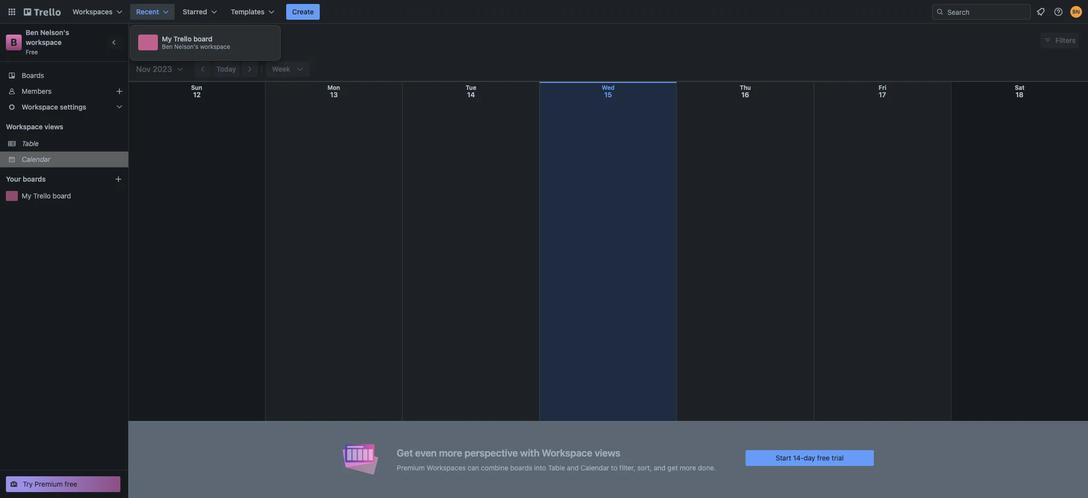 Task type: vqa. For each thing, say whether or not it's contained in the screenshot.
from
no



Task type: describe. For each thing, give the bounding box(es) containing it.
back to home image
[[24, 4, 61, 20]]

today
[[216, 65, 236, 73]]

workspaces inside get even more perspective with workspace views premium workspaces can combine boards into table and calendar to filter, sort, and get more done.
[[427, 463, 466, 472]]

your
[[6, 175, 21, 183]]

combine
[[481, 463, 508, 472]]

starred button
[[177, 4, 223, 20]]

trello for my trello board ben nelson's workspace
[[174, 35, 192, 43]]

filters button
[[1041, 33, 1079, 48]]

get
[[397, 447, 413, 458]]

filters
[[1056, 36, 1076, 44]]

16
[[742, 90, 749, 99]]

0 vertical spatial table
[[22, 139, 39, 148]]

boards
[[22, 71, 44, 79]]

15
[[604, 90, 612, 99]]

my for my trello board ben nelson's workspace
[[162, 35, 172, 43]]

with
[[520, 447, 540, 458]]

get even more perspective with workspace views premium workspaces can combine boards into table and calendar to filter, sort, and get more done.
[[397, 447, 716, 472]]

perspective
[[465, 447, 518, 458]]

0 horizontal spatial boards
[[23, 175, 46, 183]]

my trello board ben nelson's workspace
[[162, 35, 230, 50]]

my trello board
[[22, 192, 71, 200]]

can
[[468, 463, 479, 472]]

sort,
[[637, 463, 652, 472]]

settings
[[60, 103, 86, 111]]

try
[[23, 480, 33, 488]]

0 horizontal spatial views
[[44, 122, 63, 131]]

filter,
[[619, 463, 636, 472]]

nelson's inside ben nelson's workspace free
[[40, 28, 69, 37]]

nov
[[136, 65, 151, 74]]

13
[[330, 90, 338, 99]]

sat
[[1015, 84, 1025, 91]]

17
[[879, 90, 886, 99]]

done.
[[698, 463, 716, 472]]

2 and from the left
[[654, 463, 666, 472]]

members link
[[0, 83, 128, 99]]

Search field
[[944, 4, 1031, 19]]

add board image
[[115, 175, 122, 183]]

calendar link
[[22, 154, 122, 164]]

nelson's inside my trello board ben nelson's workspace
[[174, 43, 198, 50]]

18
[[1016, 90, 1024, 99]]

sun
[[191, 84, 202, 91]]

tue
[[466, 84, 476, 91]]

ben nelson (bennelson96) image
[[1071, 6, 1082, 18]]

into
[[534, 463, 546, 472]]

starred
[[183, 7, 207, 16]]

workspaces inside dropdown button
[[73, 7, 113, 16]]

to
[[611, 463, 618, 472]]

1 horizontal spatial free
[[817, 453, 830, 462]]

search image
[[936, 8, 944, 16]]

thu
[[740, 84, 751, 91]]

calendar inside calendar "link"
[[22, 155, 50, 163]]

create
[[292, 7, 314, 16]]

open information menu image
[[1054, 7, 1064, 17]]

start 14-day free trial link
[[746, 450, 874, 466]]

get
[[668, 463, 678, 472]]

workspace inside get even more perspective with workspace views premium workspaces can combine boards into table and calendar to filter, sort, and get more done.
[[542, 447, 593, 458]]

trello for my trello board
[[33, 192, 51, 200]]

1 and from the left
[[567, 463, 579, 472]]

premium inside get even more perspective with workspace views premium workspaces can combine boards into table and calendar to filter, sort, and get more done.
[[397, 463, 425, 472]]

start 14-day free trial
[[776, 453, 844, 462]]

workspace inside my trello board ben nelson's workspace
[[200, 43, 230, 50]]

trial
[[832, 453, 844, 462]]

templates button
[[225, 4, 280, 20]]

week
[[272, 65, 290, 73]]



Task type: locate. For each thing, give the bounding box(es) containing it.
1 vertical spatial free
[[65, 480, 77, 488]]

1 vertical spatial calendar
[[22, 155, 50, 163]]

0 vertical spatial my
[[162, 35, 172, 43]]

nelson's down back to home image
[[40, 28, 69, 37]]

create button
[[286, 4, 320, 20]]

1 vertical spatial boards
[[510, 463, 532, 472]]

start
[[776, 453, 791, 462]]

try premium free
[[23, 480, 77, 488]]

boards inside get even more perspective with workspace views premium workspaces can combine boards into table and calendar to filter, sort, and get more done.
[[510, 463, 532, 472]]

day
[[804, 453, 815, 462]]

calendar left the to
[[581, 463, 609, 472]]

table inside get even more perspective with workspace views premium workspaces can combine boards into table and calendar to filter, sort, and get more done.
[[548, 463, 565, 472]]

premium inside 'button'
[[35, 480, 63, 488]]

0 vertical spatial views
[[44, 122, 63, 131]]

workspace settings button
[[0, 99, 128, 115]]

trello inside my trello board ben nelson's workspace
[[174, 35, 192, 43]]

board down the your boards with 1 items element
[[53, 192, 71, 200]]

and left get
[[654, 463, 666, 472]]

recent
[[136, 7, 159, 16]]

1 horizontal spatial workspaces
[[427, 463, 466, 472]]

board inside my trello board ben nelson's workspace
[[193, 35, 213, 43]]

0 vertical spatial boards
[[23, 175, 46, 183]]

premium right try
[[35, 480, 63, 488]]

today button
[[213, 61, 240, 77]]

0 horizontal spatial calendar
[[22, 155, 50, 163]]

ben inside my trello board ben nelson's workspace
[[162, 43, 173, 50]]

trello down starred
[[174, 35, 192, 43]]

boards
[[23, 175, 46, 183], [510, 463, 532, 472]]

0 notifications image
[[1035, 6, 1047, 18]]

workspaces button
[[67, 4, 128, 20]]

0 horizontal spatial workspace
[[26, 38, 62, 46]]

0 horizontal spatial nelson's
[[40, 28, 69, 37]]

1 vertical spatial ben
[[162, 43, 173, 50]]

workspace
[[22, 103, 58, 111], [6, 122, 43, 131], [542, 447, 593, 458]]

nov 2023 button
[[132, 61, 184, 77]]

2 horizontal spatial calendar
[[581, 463, 609, 472]]

1 vertical spatial premium
[[35, 480, 63, 488]]

workspace up today
[[200, 43, 230, 50]]

2023
[[153, 65, 172, 74]]

even
[[415, 447, 437, 458]]

1 horizontal spatial ben
[[162, 43, 173, 50]]

and right into
[[567, 463, 579, 472]]

2 vertical spatial calendar
[[581, 463, 609, 472]]

0 vertical spatial workspace
[[22, 103, 58, 111]]

my inside my trello board ben nelson's workspace
[[162, 35, 172, 43]]

premium down get on the left bottom
[[397, 463, 425, 472]]

0 horizontal spatial table
[[22, 139, 39, 148]]

0 horizontal spatial my
[[22, 192, 31, 200]]

1 vertical spatial board
[[53, 192, 71, 200]]

workspaces
[[73, 7, 113, 16], [427, 463, 466, 472]]

free
[[817, 453, 830, 462], [65, 480, 77, 488]]

workspace down members
[[22, 103, 58, 111]]

1 horizontal spatial and
[[654, 463, 666, 472]]

nov 2023
[[136, 65, 172, 74]]

1 horizontal spatial workspace
[[200, 43, 230, 50]]

nelson's down starred
[[174, 43, 198, 50]]

board down starred dropdown button
[[193, 35, 213, 43]]

workspace navigation collapse icon image
[[108, 36, 121, 49]]

1 horizontal spatial boards
[[510, 463, 532, 472]]

1 horizontal spatial board
[[193, 35, 213, 43]]

free
[[26, 48, 38, 56]]

0 horizontal spatial board
[[53, 192, 71, 200]]

1 vertical spatial my
[[22, 192, 31, 200]]

1 horizontal spatial calendar
[[136, 35, 177, 46]]

try premium free button
[[6, 476, 120, 492]]

14-
[[793, 453, 804, 462]]

0 horizontal spatial and
[[567, 463, 579, 472]]

12
[[193, 90, 201, 99]]

1 vertical spatial views
[[595, 447, 621, 458]]

1 vertical spatial workspace
[[6, 122, 43, 131]]

trello down the your boards with 1 items element
[[33, 192, 51, 200]]

1 vertical spatial more
[[680, 463, 696, 472]]

0 vertical spatial board
[[193, 35, 213, 43]]

0 vertical spatial premium
[[397, 463, 425, 472]]

calendar up your boards
[[22, 155, 50, 163]]

ben up free
[[26, 28, 38, 37]]

primary element
[[0, 0, 1088, 24]]

table right into
[[548, 463, 565, 472]]

more right even
[[439, 447, 462, 458]]

Calendar text field
[[136, 31, 177, 50]]

0 vertical spatial free
[[817, 453, 830, 462]]

1 vertical spatial trello
[[33, 192, 51, 200]]

views up the to
[[595, 447, 621, 458]]

table down workspace views
[[22, 139, 39, 148]]

workspace inside workspace settings dropdown button
[[22, 103, 58, 111]]

workspace for workspace settings
[[22, 103, 58, 111]]

boards down with
[[510, 463, 532, 472]]

workspace for workspace views
[[6, 122, 43, 131]]

14
[[467, 90, 475, 99]]

workspace views
[[6, 122, 63, 131]]

fri
[[879, 84, 887, 91]]

board
[[193, 35, 213, 43], [53, 192, 71, 200]]

2 vertical spatial workspace
[[542, 447, 593, 458]]

trello
[[174, 35, 192, 43], [33, 192, 51, 200]]

1 vertical spatial workspaces
[[427, 463, 466, 472]]

1 horizontal spatial premium
[[397, 463, 425, 472]]

table link
[[22, 139, 122, 149]]

0 vertical spatial trello
[[174, 35, 192, 43]]

premium
[[397, 463, 425, 472], [35, 480, 63, 488]]

board for my trello board
[[53, 192, 71, 200]]

recent button
[[130, 4, 175, 20]]

workspace up into
[[542, 447, 593, 458]]

calendar inside get even more perspective with workspace views premium workspaces can combine boards into table and calendar to filter, sort, and get more done.
[[581, 463, 609, 472]]

wed
[[602, 84, 615, 91]]

boards link
[[0, 68, 128, 83]]

nelson's
[[40, 28, 69, 37], [174, 43, 198, 50]]

free inside 'button'
[[65, 480, 77, 488]]

free right try
[[65, 480, 77, 488]]

workspace inside ben nelson's workspace free
[[26, 38, 62, 46]]

members
[[22, 87, 52, 95]]

workspaces up workspace navigation collapse icon
[[73, 7, 113, 16]]

0 vertical spatial more
[[439, 447, 462, 458]]

my for my trello board
[[22, 192, 31, 200]]

1 horizontal spatial nelson's
[[174, 43, 198, 50]]

my trello board link
[[22, 191, 122, 201]]

workspace down workspace settings
[[6, 122, 43, 131]]

0 horizontal spatial more
[[439, 447, 462, 458]]

1 vertical spatial table
[[548, 463, 565, 472]]

board for my trello board ben nelson's workspace
[[193, 35, 213, 43]]

my down recent popup button
[[162, 35, 172, 43]]

views
[[44, 122, 63, 131], [595, 447, 621, 458]]

0 horizontal spatial premium
[[35, 480, 63, 488]]

0 horizontal spatial ben
[[26, 28, 38, 37]]

1 horizontal spatial more
[[680, 463, 696, 472]]

ben up 2023 on the left
[[162, 43, 173, 50]]

0 horizontal spatial workspaces
[[73, 7, 113, 16]]

your boards
[[6, 175, 46, 183]]

workspace settings
[[22, 103, 86, 111]]

week button
[[266, 61, 310, 77]]

0 vertical spatial workspaces
[[73, 7, 113, 16]]

your boards with 1 items element
[[6, 173, 100, 185]]

views down workspace settings
[[44, 122, 63, 131]]

ben inside ben nelson's workspace free
[[26, 28, 38, 37]]

views inside get even more perspective with workspace views premium workspaces can combine boards into table and calendar to filter, sort, and get more done.
[[595, 447, 621, 458]]

1 horizontal spatial trello
[[174, 35, 192, 43]]

table
[[22, 139, 39, 148], [548, 463, 565, 472]]

workspaces down even
[[427, 463, 466, 472]]

templates
[[231, 7, 265, 16]]

0 vertical spatial ben
[[26, 28, 38, 37]]

0 horizontal spatial trello
[[33, 192, 51, 200]]

b
[[11, 37, 17, 48]]

1 horizontal spatial views
[[595, 447, 621, 458]]

1 horizontal spatial my
[[162, 35, 172, 43]]

1 vertical spatial nelson's
[[174, 43, 198, 50]]

my
[[162, 35, 172, 43], [22, 192, 31, 200]]

boards up "my trello board"
[[23, 175, 46, 183]]

0 vertical spatial nelson's
[[40, 28, 69, 37]]

more right get
[[680, 463, 696, 472]]

and
[[567, 463, 579, 472], [654, 463, 666, 472]]

ben nelson's workspace link
[[26, 28, 71, 46]]

1 horizontal spatial table
[[548, 463, 565, 472]]

free right day
[[817, 453, 830, 462]]

ben
[[26, 28, 38, 37], [162, 43, 173, 50]]

workspace
[[26, 38, 62, 46], [200, 43, 230, 50]]

mon
[[328, 84, 340, 91]]

more
[[439, 447, 462, 458], [680, 463, 696, 472]]

0 vertical spatial calendar
[[136, 35, 177, 46]]

calendar down recent popup button
[[136, 35, 177, 46]]

workspace up free
[[26, 38, 62, 46]]

calendar
[[136, 35, 177, 46], [22, 155, 50, 163], [581, 463, 609, 472]]

ben nelson's workspace free
[[26, 28, 71, 56]]

0 horizontal spatial free
[[65, 480, 77, 488]]

b link
[[6, 35, 22, 50]]

my down your boards
[[22, 192, 31, 200]]



